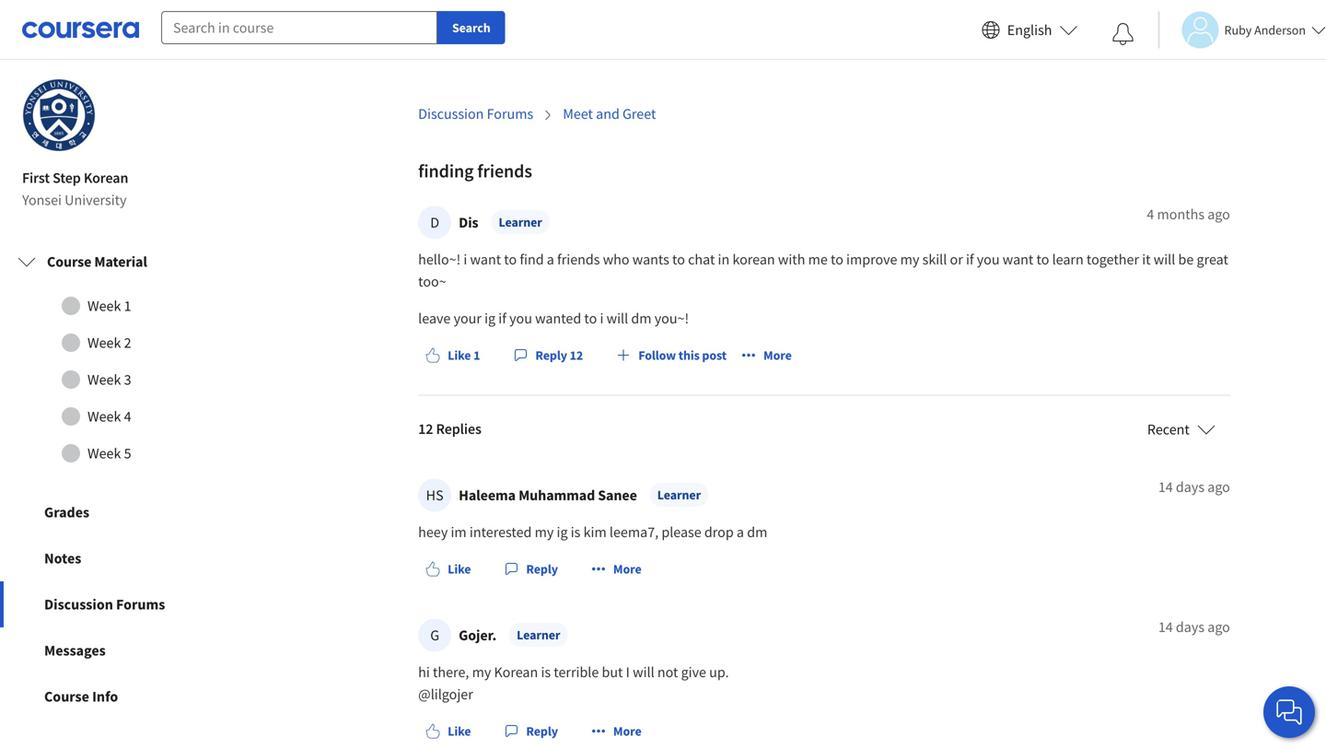 Task type: vqa. For each thing, say whether or not it's contained in the screenshot.
Greet
yes



Task type: describe. For each thing, give the bounding box(es) containing it.
korean inside hi there, my korean is terrible but i will not give up. @lilgojer
[[494, 663, 538, 681]]

recent
[[1148, 420, 1190, 438]]

1 ago from the top
[[1208, 205, 1231, 223]]

to left find
[[504, 250, 517, 269]]

ago for heey im interested my ig is kim leema7, please drop a dm
[[1208, 478, 1231, 496]]

reply 12
[[536, 347, 583, 364]]

1 vertical spatial forums
[[116, 595, 165, 614]]

1 vertical spatial discussion forums
[[44, 595, 165, 614]]

it
[[1143, 250, 1151, 269]]

1 for like 1
[[474, 347, 480, 364]]

will for give
[[633, 663, 655, 681]]

a inside hello~! i want to find a friends who wants to chat in korean with me to improve my skill or if you want to learn together it will be great too~
[[547, 250, 555, 269]]

university
[[65, 191, 127, 209]]

1 vertical spatial discussion forums link
[[0, 581, 265, 627]]

course info
[[44, 687, 118, 706]]

months
[[1158, 205, 1205, 223]]

replies
[[436, 420, 482, 438]]

sanee
[[598, 486, 637, 504]]

step
[[53, 169, 81, 187]]

4 inside forum thread element
[[1147, 205, 1155, 223]]

follow this post button
[[609, 339, 734, 372]]

this
[[679, 347, 700, 364]]

week 4 link
[[18, 398, 248, 435]]

follow
[[639, 347, 676, 364]]

like inside "button"
[[448, 347, 471, 364]]

interested
[[470, 523, 532, 541]]

1 vertical spatial my
[[535, 523, 554, 541]]

meet and greet
[[563, 105, 656, 123]]

give
[[681, 663, 707, 681]]

finding friends
[[418, 159, 532, 182]]

with
[[778, 250, 806, 269]]

days for dm
[[1176, 478, 1205, 496]]

learner for haleema muhammad sanee
[[658, 487, 701, 503]]

thumbs up image
[[426, 724, 441, 739]]

hello~! i want to find a friends who wants to chat in korean with me to improve my skill or if you want to learn together it will be great too~
[[418, 250, 1232, 291]]

reply button for my
[[497, 552, 566, 586]]

more button
[[584, 552, 649, 586]]

ig inside replies element
[[557, 523, 568, 541]]

korean inside first step korean yonsei university
[[84, 169, 128, 187]]

will for you~!
[[607, 309, 629, 328]]

up.
[[710, 663, 729, 681]]

greet
[[623, 105, 656, 123]]

4 inside "week 4" link
[[124, 407, 131, 426]]

hi
[[418, 663, 430, 681]]

chevron right image
[[541, 108, 556, 122]]

week 2
[[88, 334, 131, 352]]

course material
[[47, 252, 147, 271]]

12 inside button
[[570, 347, 583, 364]]

0 horizontal spatial friends
[[477, 159, 532, 182]]

more for not
[[614, 723, 642, 739]]

and
[[596, 105, 620, 123]]

messages
[[44, 641, 106, 660]]

yonsei
[[22, 191, 62, 209]]

too~
[[418, 272, 447, 291]]

you~!
[[655, 309, 689, 328]]

leave
[[418, 309, 451, 328]]

hs
[[426, 486, 444, 504]]

together
[[1087, 250, 1140, 269]]

search button
[[438, 11, 505, 44]]

is inside hi there, my korean is terrible but i will not give up. @lilgojer
[[541, 663, 551, 681]]

ruby anderson button
[[1159, 12, 1327, 48]]

you inside hello~! i want to find a friends who wants to chat in korean with me to improve my skill or if you want to learn together it will be great too~
[[977, 250, 1000, 269]]

be
[[1179, 250, 1194, 269]]

heey im interested my ig is kim leema7, please drop a dm
[[418, 523, 768, 541]]

show notifications image
[[1113, 23, 1135, 45]]

learner for gojer.
[[517, 627, 561, 643]]

skill
[[923, 250, 947, 269]]

like 1
[[448, 347, 480, 364]]

kim
[[584, 523, 607, 541]]

material
[[94, 252, 147, 271]]

a inside replies element
[[737, 523, 744, 541]]

learner element for gojer.
[[510, 623, 568, 647]]

12 replies
[[418, 420, 482, 438]]

5
[[124, 444, 131, 463]]

week 3 link
[[18, 361, 248, 398]]

learn
[[1053, 250, 1084, 269]]

there,
[[433, 663, 469, 681]]

find
[[520, 250, 544, 269]]

search
[[452, 19, 491, 36]]

0 vertical spatial forums
[[487, 105, 534, 123]]

but
[[602, 663, 623, 681]]

reply for gojer.
[[526, 723, 558, 739]]

14 for dm
[[1159, 478, 1174, 496]]

hello~!
[[418, 250, 461, 269]]

1 horizontal spatial discussion forums link
[[418, 105, 534, 123]]

who
[[603, 250, 630, 269]]

reply button for korean
[[497, 715, 566, 748]]

0 horizontal spatial ig
[[485, 309, 496, 328]]

leema7,
[[610, 523, 659, 541]]

my inside hi there, my korean is terrible but i will not give up. @lilgojer
[[472, 663, 491, 681]]

grades link
[[0, 489, 265, 535]]

first step korean yonsei university
[[22, 169, 128, 209]]

0 horizontal spatial you
[[510, 309, 532, 328]]

or
[[950, 250, 964, 269]]

week 5
[[88, 444, 131, 463]]

notes link
[[0, 535, 265, 581]]

muhammad
[[519, 486, 595, 504]]

14 for up.
[[1159, 618, 1174, 636]]

replies element
[[418, 396, 1231, 749]]

to right wanted
[[585, 309, 597, 328]]

drop
[[705, 523, 734, 541]]

week for week 5
[[88, 444, 121, 463]]

like button for heey im interested my ig is kim leema7, please drop a dm
[[418, 552, 479, 586]]

recent button
[[1148, 418, 1216, 440]]

learner element for dis
[[492, 210, 550, 234]]

week for week 1
[[88, 297, 121, 315]]

dm inside replies element
[[747, 523, 768, 541]]

finding
[[418, 159, 474, 182]]

wants
[[633, 250, 670, 269]]

like for gojer.
[[448, 723, 471, 739]]

wanted
[[535, 309, 582, 328]]

in
[[718, 250, 730, 269]]

4 months ago
[[1147, 205, 1231, 223]]



Task type: locate. For each thing, give the bounding box(es) containing it.
is left kim
[[571, 523, 581, 541]]

hi there, my korean is terrible but i will not give up. @lilgojer
[[418, 663, 729, 703]]

1 horizontal spatial 1
[[474, 347, 480, 364]]

0 vertical spatial 14 days ago
[[1159, 478, 1231, 496]]

friends right finding
[[477, 159, 532, 182]]

more down leema7,
[[614, 561, 642, 577]]

14 days ago for hi there, my korean is terrible but i will not give up. @lilgojer
[[1159, 618, 1231, 636]]

i right wanted
[[600, 309, 604, 328]]

1 vertical spatial 14
[[1159, 618, 1174, 636]]

2 week from the top
[[88, 334, 121, 352]]

0 vertical spatial is
[[571, 523, 581, 541]]

0 vertical spatial more button
[[734, 339, 799, 372]]

discussion forums
[[418, 105, 534, 123], [44, 595, 165, 614]]

korean
[[733, 250, 775, 269]]

course left info
[[44, 687, 89, 706]]

1 vertical spatial i
[[600, 309, 604, 328]]

@lilgojer
[[418, 685, 473, 703]]

reply down hi there, my korean is terrible but i will not give up. @lilgojer
[[526, 723, 558, 739]]

0 horizontal spatial 1
[[124, 297, 131, 315]]

more button inside replies element
[[584, 715, 649, 748]]

0 vertical spatial discussion
[[418, 105, 484, 123]]

1 horizontal spatial forums
[[487, 105, 534, 123]]

course material button
[[3, 236, 263, 288]]

a right find
[[547, 250, 555, 269]]

first
[[22, 169, 50, 187]]

1 vertical spatial korean
[[494, 663, 538, 681]]

days
[[1176, 478, 1205, 496], [1176, 618, 1205, 636]]

heey
[[418, 523, 448, 541]]

1 want from the left
[[470, 250, 501, 269]]

4
[[1147, 205, 1155, 223], [124, 407, 131, 426]]

course for course info
[[44, 687, 89, 706]]

forums left chevron right icon
[[487, 105, 534, 123]]

want down dis
[[470, 250, 501, 269]]

d
[[430, 213, 440, 232]]

0 vertical spatial you
[[977, 250, 1000, 269]]

thumbs up image down heey
[[426, 562, 441, 576]]

g
[[430, 626, 440, 645]]

1 vertical spatial days
[[1176, 618, 1205, 636]]

0 vertical spatial more
[[764, 347, 792, 364]]

1 horizontal spatial discussion forums
[[418, 105, 534, 123]]

haleema
[[459, 486, 516, 504]]

1 vertical spatial thumbs up image
[[426, 562, 441, 576]]

0 vertical spatial discussion forums link
[[418, 105, 534, 123]]

to left chat
[[673, 250, 685, 269]]

1 horizontal spatial my
[[535, 523, 554, 541]]

0 vertical spatial will
[[1154, 250, 1176, 269]]

week up week 2
[[88, 297, 121, 315]]

0 vertical spatial dm
[[631, 309, 652, 328]]

1 vertical spatial dm
[[747, 523, 768, 541]]

will inside hi there, my korean is terrible but i will not give up. @lilgojer
[[633, 663, 655, 681]]

1 vertical spatial friends
[[557, 250, 600, 269]]

14 days ago for heey im interested my ig is kim leema7, please drop a dm
[[1159, 478, 1231, 496]]

week left the 3
[[88, 370, 121, 389]]

14 days ago
[[1159, 478, 1231, 496], [1159, 618, 1231, 636]]

like down im
[[448, 561, 471, 577]]

ruby
[[1225, 22, 1252, 38]]

0 horizontal spatial a
[[547, 250, 555, 269]]

week down 'week 3'
[[88, 407, 121, 426]]

1 days from the top
[[1176, 478, 1205, 496]]

if
[[966, 250, 974, 269], [499, 309, 507, 328]]

1 horizontal spatial 4
[[1147, 205, 1155, 223]]

1 week from the top
[[88, 297, 121, 315]]

will inside hello~! i want to find a friends who wants to chat in korean with me to improve my skill or if you want to learn together it will be great too~
[[1154, 250, 1176, 269]]

you right "or"
[[977, 250, 1000, 269]]

1 vertical spatial learner
[[658, 487, 701, 503]]

2 want from the left
[[1003, 250, 1034, 269]]

if right your
[[499, 309, 507, 328]]

ruby anderson
[[1225, 22, 1306, 38]]

1 vertical spatial 1
[[474, 347, 480, 364]]

week left 5
[[88, 444, 121, 463]]

like right thumbs up icon
[[448, 723, 471, 739]]

learner
[[499, 214, 542, 230], [658, 487, 701, 503], [517, 627, 561, 643]]

1 vertical spatial learner element
[[650, 483, 709, 507]]

days for up.
[[1176, 618, 1205, 636]]

thumbs up image for hs
[[426, 562, 441, 576]]

week for week 2
[[88, 334, 121, 352]]

2 thumbs up image from the top
[[426, 562, 441, 576]]

2 vertical spatial like
[[448, 723, 471, 739]]

im
[[451, 523, 467, 541]]

english
[[1008, 21, 1053, 39]]

korean
[[84, 169, 128, 187], [494, 663, 538, 681]]

ig right your
[[485, 309, 496, 328]]

friends
[[477, 159, 532, 182], [557, 250, 600, 269]]

reply button down interested
[[497, 552, 566, 586]]

0 horizontal spatial 4
[[124, 407, 131, 426]]

thumbs up image left like 1 at the top of page
[[426, 348, 441, 363]]

1 horizontal spatial you
[[977, 250, 1000, 269]]

0 horizontal spatial dm
[[631, 309, 652, 328]]

0 vertical spatial 12
[[570, 347, 583, 364]]

reply down leave your ig if you wanted to i will dm you~! on the top of page
[[536, 347, 567, 364]]

1 vertical spatial course
[[44, 687, 89, 706]]

dm left you~!
[[631, 309, 652, 328]]

reply button
[[497, 552, 566, 586], [497, 715, 566, 748]]

1 inside "button"
[[474, 347, 480, 364]]

discussion up messages
[[44, 595, 113, 614]]

1 vertical spatial ig
[[557, 523, 568, 541]]

is left the terrible
[[541, 663, 551, 681]]

my
[[901, 250, 920, 269], [535, 523, 554, 541], [472, 663, 491, 681]]

like button down @lilgojer
[[418, 715, 479, 748]]

0 vertical spatial thumbs up image
[[426, 348, 441, 363]]

0 horizontal spatial if
[[499, 309, 507, 328]]

friends left who
[[557, 250, 600, 269]]

1 down your
[[474, 347, 480, 364]]

friends inside hello~! i want to find a friends who wants to chat in korean with me to improve my skill or if you want to learn together it will be great too~
[[557, 250, 600, 269]]

1 horizontal spatial is
[[571, 523, 581, 541]]

1 thumbs up image from the top
[[426, 348, 441, 363]]

week 3
[[88, 370, 131, 389]]

1 vertical spatial 4
[[124, 407, 131, 426]]

1 horizontal spatial dm
[[747, 523, 768, 541]]

learner element
[[492, 210, 550, 234], [650, 483, 709, 507], [510, 623, 568, 647]]

2 vertical spatial learner element
[[510, 623, 568, 647]]

ig left kim
[[557, 523, 568, 541]]

will right it
[[1154, 250, 1176, 269]]

0 vertical spatial 1
[[124, 297, 131, 315]]

week left "2"
[[88, 334, 121, 352]]

like down your
[[448, 347, 471, 364]]

0 horizontal spatial i
[[464, 250, 467, 269]]

messages link
[[0, 627, 265, 674]]

gojer.
[[459, 626, 497, 645]]

thumbs up image
[[426, 348, 441, 363], [426, 562, 441, 576]]

korean down the gojer.
[[494, 663, 538, 681]]

info
[[92, 687, 118, 706]]

forums
[[487, 105, 534, 123], [116, 595, 165, 614]]

1 horizontal spatial more button
[[734, 339, 799, 372]]

2 vertical spatial ago
[[1208, 618, 1231, 636]]

3
[[124, 370, 131, 389]]

learner for dis
[[499, 214, 542, 230]]

0 vertical spatial a
[[547, 250, 555, 269]]

1 horizontal spatial i
[[600, 309, 604, 328]]

terrible
[[554, 663, 599, 681]]

1 vertical spatial you
[[510, 309, 532, 328]]

1 horizontal spatial 12
[[570, 347, 583, 364]]

0 vertical spatial if
[[966, 250, 974, 269]]

discussion up finding
[[418, 105, 484, 123]]

1 horizontal spatial friends
[[557, 250, 600, 269]]

thumbs up image for d
[[426, 348, 441, 363]]

discussion forums up finding friends
[[418, 105, 534, 123]]

1 vertical spatial will
[[607, 309, 629, 328]]

1 vertical spatial if
[[499, 309, 507, 328]]

1 vertical spatial more button
[[584, 715, 649, 748]]

more button down but
[[584, 715, 649, 748]]

1 vertical spatial reply button
[[497, 715, 566, 748]]

0 vertical spatial like button
[[418, 552, 479, 586]]

week 1
[[88, 297, 131, 315]]

1 reply button from the top
[[497, 552, 566, 586]]

i right hello~!
[[464, 250, 467, 269]]

0 vertical spatial 14
[[1159, 478, 1174, 496]]

course for course material
[[47, 252, 91, 271]]

1 14 from the top
[[1159, 478, 1174, 496]]

5 week from the top
[[88, 444, 121, 463]]

more for drop
[[614, 561, 642, 577]]

2 horizontal spatial my
[[901, 250, 920, 269]]

Search in course text field
[[161, 11, 438, 44]]

3 week from the top
[[88, 370, 121, 389]]

1 vertical spatial 14 days ago
[[1159, 618, 1231, 636]]

0 vertical spatial course
[[47, 252, 91, 271]]

great
[[1197, 250, 1229, 269]]

haleema muhammad sanee
[[459, 486, 637, 504]]

discussion forums link up messages
[[0, 581, 265, 627]]

notes
[[44, 549, 81, 568]]

1 horizontal spatial want
[[1003, 250, 1034, 269]]

0 vertical spatial i
[[464, 250, 467, 269]]

meet
[[563, 105, 593, 123]]

to right me
[[831, 250, 844, 269]]

if inside hello~! i want to find a friends who wants to chat in korean with me to improve my skill or if you want to learn together it will be great too~
[[966, 250, 974, 269]]

14
[[1159, 478, 1174, 496], [1159, 618, 1174, 636]]

1 vertical spatial is
[[541, 663, 551, 681]]

forum thread element
[[418, 136, 1232, 749]]

week inside "link"
[[88, 334, 121, 352]]

follow this post
[[639, 347, 727, 364]]

1 vertical spatial like button
[[418, 715, 479, 748]]

3 like from the top
[[448, 723, 471, 739]]

reply for haleema muhammad sanee
[[526, 561, 558, 577]]

0 horizontal spatial my
[[472, 663, 491, 681]]

your
[[454, 309, 482, 328]]

1 horizontal spatial if
[[966, 250, 974, 269]]

will
[[1154, 250, 1176, 269], [607, 309, 629, 328], [633, 663, 655, 681]]

please
[[662, 523, 702, 541]]

my right there,
[[472, 663, 491, 681]]

learner element up the terrible
[[510, 623, 568, 647]]

0 horizontal spatial discussion forums link
[[0, 581, 265, 627]]

not
[[658, 663, 678, 681]]

0 vertical spatial 4
[[1147, 205, 1155, 223]]

my inside hello~! i want to find a friends who wants to chat in korean with me to improve my skill or if you want to learn together it will be great too~
[[901, 250, 920, 269]]

more inside dropdown button
[[614, 561, 642, 577]]

0 vertical spatial ig
[[485, 309, 496, 328]]

forums up messages link
[[116, 595, 165, 614]]

1 like from the top
[[448, 347, 471, 364]]

2 like button from the top
[[418, 715, 479, 748]]

0 horizontal spatial is
[[541, 663, 551, 681]]

1 up "2"
[[124, 297, 131, 315]]

thumbs up image inside like 1 "button"
[[426, 348, 441, 363]]

4 week from the top
[[88, 407, 121, 426]]

0 vertical spatial friends
[[477, 159, 532, 182]]

post
[[702, 347, 727, 364]]

my down haleema muhammad sanee
[[535, 523, 554, 541]]

1 horizontal spatial will
[[633, 663, 655, 681]]

chat with us image
[[1275, 697, 1305, 727]]

1 horizontal spatial korean
[[494, 663, 538, 681]]

course info link
[[0, 674, 265, 720]]

english button
[[975, 0, 1086, 60]]

learner element up find
[[492, 210, 550, 234]]

course left material
[[47, 252, 91, 271]]

coursera image
[[22, 15, 139, 44]]

1 for week 1
[[124, 297, 131, 315]]

2 vertical spatial learner
[[517, 627, 561, 643]]

0 horizontal spatial korean
[[84, 169, 128, 187]]

help center image
[[1279, 701, 1301, 723]]

2 ago from the top
[[1208, 478, 1231, 496]]

week for week 3
[[88, 370, 121, 389]]

i inside hello~! i want to find a friends who wants to chat in korean with me to improve my skill or if you want to learn together it will be great too~
[[464, 250, 467, 269]]

0 vertical spatial learner
[[499, 214, 542, 230]]

like for haleema muhammad sanee
[[448, 561, 471, 577]]

yonsei university image
[[22, 78, 96, 152]]

12 left replies
[[418, 420, 433, 438]]

0 horizontal spatial want
[[470, 250, 501, 269]]

1 vertical spatial discussion
[[44, 595, 113, 614]]

leave your ig if you wanted to i will dm you~!
[[418, 309, 689, 328]]

like button for hi there, my korean is terrible but i will not give up. @lilgojer
[[418, 715, 479, 748]]

week for week 4
[[88, 407, 121, 426]]

learner element up please
[[650, 483, 709, 507]]

1 like button from the top
[[418, 552, 479, 586]]

2 14 from the top
[[1159, 618, 1174, 636]]

discussion
[[418, 105, 484, 123], [44, 595, 113, 614]]

0 horizontal spatial discussion forums
[[44, 595, 165, 614]]

0 vertical spatial reply
[[536, 347, 567, 364]]

reply down interested
[[526, 561, 558, 577]]

3 ago from the top
[[1208, 618, 1231, 636]]

discussion forums up messages link
[[44, 595, 165, 614]]

2 like from the top
[[448, 561, 471, 577]]

learner up please
[[658, 487, 701, 503]]

you left wanted
[[510, 309, 532, 328]]

2 14 days ago from the top
[[1159, 618, 1231, 636]]

week 5 link
[[18, 435, 248, 472]]

0 vertical spatial ago
[[1208, 205, 1231, 223]]

discussion forums link up finding friends
[[418, 105, 534, 123]]

ago for hi there, my korean is terrible but i will not give up. @lilgojer
[[1208, 618, 1231, 636]]

dm right drop
[[747, 523, 768, 541]]

me
[[809, 250, 828, 269]]

2
[[124, 334, 131, 352]]

0 horizontal spatial discussion
[[44, 595, 113, 614]]

12 down wanted
[[570, 347, 583, 364]]

0 vertical spatial days
[[1176, 478, 1205, 496]]

dis
[[459, 213, 479, 232]]

2 vertical spatial my
[[472, 663, 491, 681]]

will right 'i'
[[633, 663, 655, 681]]

1 14 days ago from the top
[[1159, 478, 1231, 496]]

2 vertical spatial will
[[633, 663, 655, 681]]

more
[[764, 347, 792, 364], [614, 561, 642, 577], [614, 723, 642, 739]]

grades
[[44, 503, 89, 522]]

1 vertical spatial a
[[737, 523, 744, 541]]

2 reply button from the top
[[497, 715, 566, 748]]

course
[[47, 252, 91, 271], [44, 687, 89, 706]]

learner up the terrible
[[517, 627, 561, 643]]

4 down the 3
[[124, 407, 131, 426]]

like button
[[418, 552, 479, 586], [418, 715, 479, 748]]

reply button down hi there, my korean is terrible but i will not give up. @lilgojer
[[497, 715, 566, 748]]

thumbs up image inside like button
[[426, 562, 441, 576]]

1 vertical spatial reply
[[526, 561, 558, 577]]

week 1 link
[[18, 288, 248, 324]]

korean up university at top left
[[84, 169, 128, 187]]

meet and greet link
[[563, 105, 656, 123]]

0 horizontal spatial will
[[607, 309, 629, 328]]

0 vertical spatial discussion forums
[[418, 105, 534, 123]]

0 horizontal spatial more button
[[584, 715, 649, 748]]

1 horizontal spatial a
[[737, 523, 744, 541]]

1 vertical spatial ago
[[1208, 478, 1231, 496]]

like button down im
[[418, 552, 479, 586]]

my left skill
[[901, 250, 920, 269]]

to left learn
[[1037, 250, 1050, 269]]

more button right post
[[734, 339, 799, 372]]

more right post
[[764, 347, 792, 364]]

improve
[[847, 250, 898, 269]]

learner up find
[[499, 214, 542, 230]]

week 4
[[88, 407, 131, 426]]

if right "or"
[[966, 250, 974, 269]]

will left you~!
[[607, 309, 629, 328]]

2 days from the top
[[1176, 618, 1205, 636]]

0 vertical spatial reply button
[[497, 552, 566, 586]]

1 horizontal spatial ig
[[557, 523, 568, 541]]

is
[[571, 523, 581, 541], [541, 663, 551, 681]]

week 2 link
[[18, 324, 248, 361]]

chat
[[688, 250, 715, 269]]

4 left months
[[1147, 205, 1155, 223]]

a right drop
[[737, 523, 744, 541]]

course inside dropdown button
[[47, 252, 91, 271]]

anderson
[[1255, 22, 1306, 38]]

more down 'i'
[[614, 723, 642, 739]]

want left learn
[[1003, 250, 1034, 269]]

ig
[[485, 309, 496, 328], [557, 523, 568, 541]]

1 vertical spatial more
[[614, 561, 642, 577]]

learner element for haleema muhammad sanee
[[650, 483, 709, 507]]

0 vertical spatial learner element
[[492, 210, 550, 234]]

12 inside replies element
[[418, 420, 433, 438]]

2 vertical spatial more
[[614, 723, 642, 739]]



